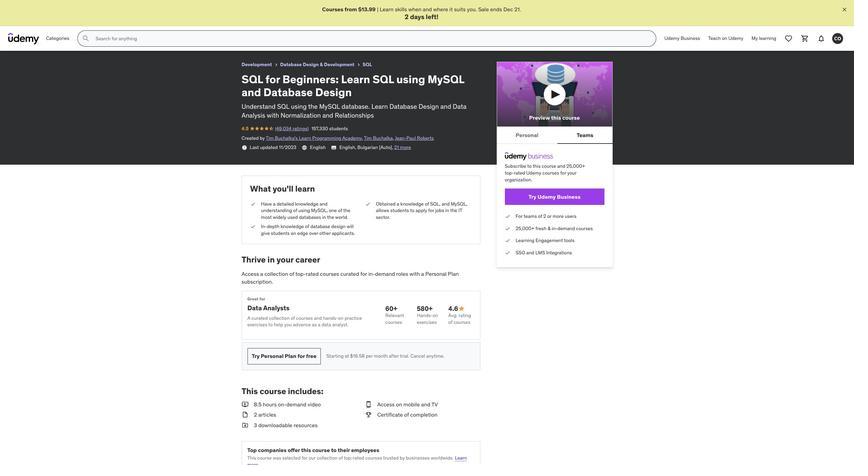 Task type: describe. For each thing, give the bounding box(es) containing it.
0 vertical spatial business
[[681, 35, 701, 41]]

of inside avg. rating of courses
[[449, 319, 453, 326]]

course language image
[[302, 145, 308, 151]]

of inside obtained a knowledge of sql, and mysql, allows students to apply for jobs in the it sector.
[[425, 201, 429, 207]]

certificate of completion
[[378, 412, 438, 418]]

1 vertical spatial rated
[[353, 455, 365, 461]]

of inside access a collection of top-rated courses curated for in-demand roles with a personal plan subscription.
[[290, 271, 294, 278]]

xsmall image for last updated 11/2023
[[242, 145, 247, 151]]

2 articles
[[254, 412, 276, 418]]

1 development from the left
[[242, 61, 272, 68]]

learn
[[296, 183, 315, 194]]

small image for 3 downloadable resources
[[242, 422, 249, 429]]

sql for beginners: learn sql using mysql and database design understand sql using the mysql database. learn database design and data analysis with normalization and relationships
[[242, 72, 467, 120]]

data
[[322, 322, 331, 328]]

days
[[410, 13, 425, 21]]

learn right database.
[[372, 102, 388, 110]]

last updated 11/2023
[[250, 144, 297, 151]]

my learning
[[752, 35, 777, 41]]

you'll
[[273, 183, 294, 194]]

2 vertical spatial this
[[301, 447, 311, 454]]

one
[[329, 208, 337, 214]]

trusted
[[383, 455, 399, 461]]

the inside obtained a knowledge of sql, and mysql, allows students to apply for jobs in the it sector.
[[451, 208, 458, 214]]

articles
[[259, 412, 276, 418]]

suits
[[454, 6, 466, 13]]

60+
[[386, 305, 398, 313]]

this inside subscribe to this course and 25,000+ top‑rated udemy courses for your organization.
[[533, 163, 541, 169]]

21
[[395, 144, 399, 151]]

sql link
[[363, 60, 372, 69]]

2 vertical spatial database
[[390, 102, 417, 110]]

collection for selected
[[317, 455, 338, 461]]

access a collection of top-rated courses curated for in-demand roles with a personal plan subscription.
[[242, 271, 459, 285]]

this for this course was selected for our collection of top-rated courses trusted by businesses worldwide.
[[248, 455, 256, 461]]

this course was selected for our collection of top-rated courses trusted by businesses worldwide.
[[248, 455, 454, 461]]

close image
[[842, 6, 849, 13]]

personal inside button
[[516, 132, 539, 138]]

database design & development link
[[280, 60, 355, 69]]

starting
[[327, 353, 344, 359]]

teach on udemy link
[[705, 30, 748, 47]]

for inside access a collection of top-rated courses curated for in-demand roles with a personal plan subscription.
[[361, 271, 367, 278]]

knowledge inside the have a detailed knowledge and understanding of using mysql, one of the most widely used databases in the world.
[[295, 201, 319, 207]]

course up hours
[[260, 386, 286, 397]]

what you'll learn
[[250, 183, 315, 194]]

database inside database design & development link
[[280, 61, 302, 68]]

anytime.
[[427, 353, 445, 359]]

0 horizontal spatial demand
[[287, 401, 307, 408]]

rated inside access a collection of top-rated courses curated for in-demand roles with a personal plan subscription.
[[306, 271, 319, 278]]

data inside great for data analysts a curated collection of courses and hands-on practice exercises to help you advance as a data analyst.
[[248, 304, 262, 312]]

0 vertical spatial more
[[400, 144, 411, 151]]

udemy business image
[[505, 152, 553, 161]]

a inside great for data analysts a curated collection of courses and hands-on practice exercises to help you advance as a data analyst.
[[318, 322, 321, 328]]

in inside thrive in your career element
[[268, 254, 275, 265]]

1 vertical spatial design
[[316, 85, 352, 99]]

using inside the have a detailed knowledge and understanding of using mysql, one of the most widely used databases in the world.
[[299, 208, 310, 214]]

course down "companies"
[[258, 455, 272, 461]]

1 vertical spatial using
[[291, 102, 307, 110]]

programming
[[312, 135, 342, 141]]

and inside subscribe to this course and 25,000+ top‑rated udemy courses for your organization.
[[558, 163, 566, 169]]

of up world.
[[338, 208, 342, 214]]

their
[[338, 447, 350, 454]]

1 horizontal spatial top-
[[344, 455, 353, 461]]

detailed
[[277, 201, 294, 207]]

small image inside thrive in your career element
[[459, 305, 465, 312]]

teach on udemy
[[709, 35, 744, 41]]

design
[[332, 224, 346, 230]]

0 horizontal spatial personal
[[261, 353, 284, 360]]

allows
[[376, 208, 389, 214]]

demand inside access a collection of top-rated courses curated for in-demand roles with a personal plan subscription.
[[375, 271, 395, 278]]

collection for analysts
[[269, 315, 290, 321]]

1 vertical spatial 2
[[544, 213, 547, 219]]

2 vertical spatial 2
[[254, 412, 257, 418]]

buchalka's
[[275, 135, 298, 141]]

to inside obtained a knowledge of sql, and mysql, allows students to apply for jobs in the it sector.
[[410, 208, 415, 214]]

courses inside subscribe to this course and 25,000+ top‑rated udemy courses for your organization.
[[543, 170, 560, 176]]

knowledge for in-depth knowledge of database design will give students an edge over other applicants.
[[281, 224, 304, 230]]

you.
[[467, 6, 477, 13]]

data analysts link
[[248, 304, 290, 312]]

updated
[[260, 144, 278, 151]]

exercises inside great for data analysts a curated collection of courses and hands-on practice exercises to help you advance as a data analyst.
[[248, 322, 268, 328]]

categories
[[46, 35, 69, 41]]

where
[[434, 6, 449, 13]]

great
[[248, 297, 259, 302]]

selected
[[283, 455, 301, 461]]

, left 21
[[392, 144, 393, 151]]

for inside sql for beginners: learn sql using mysql and database design understand sql using the mysql database. learn database design and data analysis with normalization and relationships
[[266, 72, 280, 86]]

when
[[409, 6, 422, 13]]

25,000+ inside subscribe to this course and 25,000+ top‑rated udemy courses for your organization.
[[567, 163, 586, 169]]

courses down users
[[577, 225, 593, 232]]

mysql, inside obtained a knowledge of sql, and mysql, allows students to apply for jobs in the it sector.
[[451, 201, 468, 207]]

after
[[389, 353, 399, 359]]

analysis
[[242, 111, 265, 120]]

integrations
[[547, 250, 572, 256]]

of down their
[[339, 455, 343, 461]]

in inside obtained a knowledge of sql, and mysql, allows students to apply for jobs in the it sector.
[[446, 208, 450, 214]]

0 vertical spatial xsmall image
[[274, 62, 279, 68]]

co link
[[830, 30, 847, 47]]

hands-
[[323, 315, 338, 321]]

learn up course language image
[[299, 135, 311, 141]]

this inside preview this course button
[[552, 114, 562, 121]]

try for try udemy business
[[529, 193, 537, 200]]

1 horizontal spatial by
[[400, 455, 405, 461]]

plan inside access a collection of top-rated courses curated for in-demand roles with a personal plan subscription.
[[448, 271, 459, 278]]

my learning link
[[748, 30, 781, 47]]

and inside courses from $13.99 | learn skills when and where it suits you. sale ends dec 21. 2 days left!
[[423, 6, 432, 13]]

ends
[[491, 6, 503, 13]]

exercises inside 580+ hands-on exercises
[[417, 319, 437, 326]]

or
[[548, 213, 552, 219]]

employees
[[351, 447, 380, 454]]

rating
[[459, 313, 472, 319]]

on right teach
[[723, 35, 728, 41]]

the inside sql for beginners: learn sql using mysql and database design understand sql using the mysql database. learn database design and data analysis with normalization and relationships
[[308, 102, 318, 110]]

courses inside access a collection of top-rated courses curated for in-demand roles with a personal plan subscription.
[[320, 271, 339, 278]]

personal button
[[497, 127, 558, 143]]

& for design
[[320, 61, 323, 68]]

you
[[284, 322, 292, 328]]

try personal plan for free link
[[248, 348, 321, 365]]

0 horizontal spatial by
[[260, 135, 265, 141]]

your inside thrive in your career element
[[277, 254, 294, 265]]

learn down sql link
[[341, 72, 370, 86]]

teams
[[577, 132, 594, 138]]

xsmall image for have a detailed knowledge and understanding of using mysql, one of the most widely used databases in the world.
[[250, 201, 256, 208]]

, left jean-
[[393, 135, 394, 141]]

relationships
[[335, 111, 374, 120]]

month
[[374, 353, 388, 359]]

60+ relevant courses
[[386, 305, 404, 326]]

co
[[835, 35, 842, 42]]

to inside subscribe to this course and 25,000+ top‑rated udemy courses for your organization.
[[528, 163, 532, 169]]

2 horizontal spatial more
[[553, 213, 564, 219]]

at
[[345, 353, 349, 359]]

english, bulgarian
[[340, 144, 378, 151]]

have
[[261, 201, 272, 207]]

try personal plan for free
[[252, 353, 317, 360]]

preview this course button
[[497, 62, 613, 127]]

top companies offer this course to their employees
[[248, 447, 380, 454]]

as
[[312, 322, 317, 328]]

580+
[[417, 305, 433, 313]]

thrive in your career
[[242, 254, 320, 265]]

for teams of 2 or more users
[[516, 213, 577, 219]]

the up world.
[[344, 208, 351, 214]]

subscription.
[[242, 278, 273, 285]]

of up the used
[[293, 208, 298, 214]]

2 horizontal spatial demand
[[558, 225, 575, 232]]

a for obtained
[[397, 201, 400, 207]]

thrive in your career element
[[242, 254, 481, 371]]

3
[[254, 422, 257, 429]]

the down one
[[327, 214, 334, 220]]

shopping cart with 0 items image
[[802, 35, 810, 43]]

courses inside "60+ relevant courses"
[[386, 319, 402, 326]]

jean-paul roberts link
[[395, 135, 434, 141]]

students for obtained a knowledge of sql, and mysql, allows students to apply for jobs in the it sector.
[[391, 208, 409, 214]]

it
[[450, 6, 453, 13]]

for inside obtained a knowledge of sql, and mysql, allows students to apply for jobs in the it sector.
[[429, 208, 434, 214]]

of inside in-depth knowledge of database design will give students an edge over other applicants.
[[305, 224, 310, 230]]

to left their
[[331, 447, 337, 454]]

access for access a collection of top-rated courses curated for in-demand roles with a personal plan subscription.
[[242, 271, 259, 278]]

understanding
[[261, 208, 292, 214]]

courses inside great for data analysts a curated collection of courses and hands-on practice exercises to help you advance as a data analyst.
[[296, 315, 313, 321]]

1 horizontal spatial students
[[330, 126, 348, 132]]

created by tim buchalka's learn programming academy , tim buchalka , jean-paul roberts
[[242, 135, 434, 141]]

tv
[[432, 401, 438, 408]]

beginners:
[[283, 72, 339, 86]]

certificate
[[378, 412, 403, 418]]

dec
[[504, 6, 514, 13]]

a
[[248, 315, 251, 321]]

academy
[[343, 135, 362, 141]]

1 horizontal spatial in-
[[552, 225, 558, 232]]



Task type: locate. For each thing, give the bounding box(es) containing it.
subscribe to this course and 25,000+ top‑rated udemy courses for your organization.
[[505, 163, 586, 183]]

& for fresh
[[548, 225, 551, 232]]

580+ hands-on exercises
[[417, 305, 438, 326]]

closed captions image
[[332, 145, 337, 150]]

1 horizontal spatial try
[[529, 193, 537, 200]]

from
[[345, 6, 357, 13]]

in
[[446, 208, 450, 214], [322, 214, 326, 220], [268, 254, 275, 265]]

2 horizontal spatial students
[[391, 208, 409, 214]]

1 horizontal spatial plan
[[448, 271, 459, 278]]

knowledge up apply
[[401, 201, 424, 207]]

collection inside great for data analysts a curated collection of courses and hands-on practice exercises to help you advance as a data analyst.
[[269, 315, 290, 321]]

0 horizontal spatial business
[[557, 193, 581, 200]]

courses down employees
[[366, 455, 382, 461]]

try udemy business link
[[505, 189, 605, 205]]

knowledge for obtained a knowledge of sql, and mysql, allows students to apply for jobs in the it sector.
[[401, 201, 424, 207]]

0 vertical spatial &
[[320, 61, 323, 68]]

(49,034 ratings)
[[275, 126, 309, 132]]

xsmall image left learning in the bottom right of the page
[[505, 238, 511, 244]]

design inside database design & development link
[[303, 61, 319, 68]]

demand
[[558, 225, 575, 232], [375, 271, 395, 278], [287, 401, 307, 408]]

0 vertical spatial mysql
[[428, 72, 465, 86]]

courses up advance
[[296, 315, 313, 321]]

roles
[[397, 271, 409, 278]]

udemy image
[[8, 33, 39, 44]]

,
[[362, 135, 363, 141], [393, 135, 394, 141], [392, 144, 393, 151]]

exercises down a
[[248, 322, 268, 328]]

rated down the career
[[306, 271, 319, 278]]

this up 8.5
[[242, 386, 258, 397]]

2 vertical spatial using
[[299, 208, 310, 214]]

|
[[377, 6, 379, 13]]

of left or
[[539, 213, 543, 219]]

1 horizontal spatial with
[[410, 271, 420, 278]]

0 horizontal spatial 25,000+
[[516, 225, 535, 232]]

business up users
[[557, 193, 581, 200]]

in-
[[552, 225, 558, 232], [369, 271, 375, 278]]

includes:
[[288, 386, 324, 397]]

knowledge up databases
[[295, 201, 319, 207]]

21 more button
[[395, 144, 411, 151]]

sector.
[[376, 214, 391, 220]]

personal inside access a collection of top-rated courses curated for in-demand roles with a personal plan subscription.
[[426, 271, 447, 278]]

curated inside great for data analysts a curated collection of courses and hands-on practice exercises to help you advance as a data analyst.
[[252, 315, 268, 321]]

1 vertical spatial this
[[533, 163, 541, 169]]

0 vertical spatial design
[[303, 61, 319, 68]]

on left mobile
[[396, 401, 402, 408]]

2 vertical spatial more
[[248, 462, 259, 465]]

1 horizontal spatial small image
[[365, 411, 372, 419]]

free
[[306, 353, 317, 360]]

0 horizontal spatial more
[[248, 462, 259, 465]]

wishlist image
[[785, 35, 793, 43]]

your left the career
[[277, 254, 294, 265]]

1 horizontal spatial rated
[[353, 455, 365, 461]]

xsmall image left have
[[250, 201, 256, 208]]

0 vertical spatial try
[[529, 193, 537, 200]]

small image for certificate
[[365, 411, 372, 419]]

, up english, bulgarian at the left top of the page
[[362, 135, 363, 141]]

in- inside access a collection of top-rated courses curated for in-demand roles with a personal plan subscription.
[[369, 271, 375, 278]]

1 horizontal spatial 25,000+
[[567, 163, 586, 169]]

exercises down hands-
[[417, 319, 437, 326]]

1 vertical spatial mysql
[[319, 102, 340, 110]]

design up database.
[[316, 85, 352, 99]]

more right 21
[[400, 144, 411, 151]]

1 vertical spatial business
[[557, 193, 581, 200]]

analysts
[[263, 304, 290, 312]]

resources
[[294, 422, 318, 429]]

for inside great for data analysts a curated collection of courses and hands-on practice exercises to help you advance as a data analyst.
[[260, 297, 266, 302]]

avg.
[[449, 313, 458, 319]]

sql,
[[431, 201, 441, 207]]

xsmall image for 25,000+ fresh & in-demand courses
[[505, 225, 511, 232]]

0 horizontal spatial &
[[320, 61, 323, 68]]

for inside subscribe to this course and 25,000+ top‑rated udemy courses for your organization.
[[561, 170, 567, 176]]

lms
[[536, 250, 546, 256]]

the left it at top
[[451, 208, 458, 214]]

xsmall image left sql link
[[356, 62, 362, 68]]

courses down rating
[[454, 319, 471, 326]]

0 horizontal spatial exercises
[[248, 322, 268, 328]]

of down access on mobile and tv
[[405, 412, 409, 418]]

0 vertical spatial this
[[552, 114, 562, 121]]

hours
[[263, 401, 277, 408]]

1 vertical spatial small image
[[365, 411, 372, 419]]

preview this course
[[530, 114, 580, 121]]

learn inside courses from $13.99 | learn skills when and where it suits you. sale ends dec 21. 2 days left!
[[380, 6, 394, 13]]

to down udemy business image
[[528, 163, 532, 169]]

access on mobile and tv
[[378, 401, 438, 408]]

on inside great for data analysts a curated collection of courses and hands-on practice exercises to help you advance as a data analyst.
[[338, 315, 344, 321]]

learn right |
[[380, 6, 394, 13]]

a for have
[[273, 201, 276, 207]]

access up subscription.
[[242, 271, 259, 278]]

and inside great for data analysts a curated collection of courses and hands-on practice exercises to help you advance as a data analyst.
[[314, 315, 322, 321]]

ratings)
[[293, 126, 309, 132]]

1 vertical spatial your
[[277, 254, 294, 265]]

small image
[[242, 401, 249, 409], [365, 411, 372, 419]]

with inside access a collection of top-rated courses curated for in-demand roles with a personal plan subscription.
[[410, 271, 420, 278]]

depth
[[267, 224, 280, 230]]

1 horizontal spatial personal
[[426, 271, 447, 278]]

0 vertical spatial rated
[[306, 271, 319, 278]]

advance
[[293, 322, 311, 328]]

more inside learn more
[[248, 462, 259, 465]]

4.5
[[242, 126, 249, 132]]

jobs
[[436, 208, 445, 214]]

0 horizontal spatial tim
[[266, 135, 274, 141]]

xsmall image for obtained a knowledge of sql, and mysql, allows students to apply for jobs in the it sector.
[[365, 201, 371, 208]]

users
[[565, 213, 577, 219]]

students for in-depth knowledge of database design will give students an edge over other applicants.
[[271, 230, 290, 236]]

xsmall image for for teams of 2 or more users
[[505, 213, 511, 220]]

data inside sql for beginners: learn sql using mysql and database design understand sql using the mysql database. learn database design and data analysis with normalization and relationships
[[453, 102, 467, 110]]

1 vertical spatial mysql,
[[311, 208, 328, 214]]

1 vertical spatial access
[[378, 401, 395, 408]]

Search for anything text field
[[94, 33, 648, 44]]

1 vertical spatial more
[[553, 213, 564, 219]]

collection
[[265, 271, 288, 278], [269, 315, 290, 321], [317, 455, 338, 461]]

courses down relevant
[[386, 319, 402, 326]]

1 horizontal spatial data
[[453, 102, 467, 110]]

1 tim from the left
[[266, 135, 274, 141]]

2 vertical spatial personal
[[261, 353, 284, 360]]

1 horizontal spatial demand
[[375, 271, 395, 278]]

0 horizontal spatial this
[[301, 447, 311, 454]]

3 downloadable resources
[[254, 422, 318, 429]]

used
[[288, 214, 298, 220]]

a up subscription.
[[260, 271, 263, 278]]

demand down includes:
[[287, 401, 307, 408]]

course inside subscribe to this course and 25,000+ top‑rated udemy courses for your organization.
[[542, 163, 557, 169]]

1 horizontal spatial this
[[533, 163, 541, 169]]

8.5 hours on-demand video
[[254, 401, 321, 408]]

this up "our"
[[301, 447, 311, 454]]

of down thrive in your career
[[290, 271, 294, 278]]

of left "sql,"
[[425, 201, 429, 207]]

0 horizontal spatial access
[[242, 271, 259, 278]]

0 horizontal spatial data
[[248, 304, 262, 312]]

21.
[[515, 6, 521, 13]]

database up normalization
[[264, 85, 313, 99]]

a for access
[[260, 271, 263, 278]]

0 horizontal spatial mysql
[[319, 102, 340, 110]]

0 vertical spatial using
[[397, 72, 426, 86]]

collection up help in the left bottom of the page
[[269, 315, 290, 321]]

tab list containing personal
[[497, 127, 613, 144]]

and inside the have a detailed knowledge and understanding of using mysql, one of the most widely used databases in the world.
[[320, 201, 328, 207]]

0 vertical spatial data
[[453, 102, 467, 110]]

a right obtained
[[397, 201, 400, 207]]

course down udemy business image
[[542, 163, 557, 169]]

downloadable
[[259, 422, 293, 429]]

students inside in-depth knowledge of database design will give students an edge over other applicants.
[[271, 230, 290, 236]]

categories button
[[42, 30, 73, 47]]

0 horizontal spatial rated
[[306, 271, 319, 278]]

sale
[[479, 6, 489, 13]]

0 horizontal spatial in
[[268, 254, 275, 265]]

by right trusted in the left bottom of the page
[[400, 455, 405, 461]]

small image for access on mobile and tv
[[365, 401, 372, 409]]

in right thrive
[[268, 254, 275, 265]]

with up (49,034 on the top left of page
[[267, 111, 279, 120]]

1 vertical spatial students
[[391, 208, 409, 214]]

with right roles
[[410, 271, 420, 278]]

knowledge inside in-depth knowledge of database design will give students an edge over other applicants.
[[281, 224, 304, 230]]

udemy inside subscribe to this course and 25,000+ top‑rated udemy courses for your organization.
[[527, 170, 542, 176]]

learn
[[380, 6, 394, 13], [341, 72, 370, 86], [372, 102, 388, 110], [299, 135, 311, 141], [455, 455, 467, 461]]

access
[[242, 271, 259, 278], [378, 401, 395, 408]]

0 vertical spatial by
[[260, 135, 265, 141]]

database up jean-
[[390, 102, 417, 110]]

knowledge up 'an'
[[281, 224, 304, 230]]

0 horizontal spatial curated
[[252, 315, 268, 321]]

cancel
[[411, 353, 426, 359]]

collection right "our"
[[317, 455, 338, 461]]

2 vertical spatial students
[[271, 230, 290, 236]]

more right or
[[553, 213, 564, 219]]

25,000+ up learning in the bottom right of the page
[[516, 225, 535, 232]]

development
[[242, 61, 272, 68], [324, 61, 355, 68]]

business left teach
[[681, 35, 701, 41]]

mysql, inside the have a detailed knowledge and understanding of using mysql, one of the most widely used databases in the world.
[[311, 208, 328, 214]]

0 horizontal spatial small image
[[242, 401, 249, 409]]

mysql, up databases
[[311, 208, 328, 214]]

small image
[[459, 305, 465, 312], [365, 401, 372, 409], [242, 411, 249, 419], [242, 422, 249, 429]]

0 vertical spatial 25,000+
[[567, 163, 586, 169]]

0 vertical spatial this
[[242, 386, 258, 397]]

engagement
[[536, 238, 563, 244]]

0 vertical spatial personal
[[516, 132, 539, 138]]

design up the beginners:
[[303, 61, 319, 68]]

a inside the have a detailed knowledge and understanding of using mysql, one of the most widely used databases in the world.
[[273, 201, 276, 207]]

of up edge
[[305, 224, 310, 230]]

top- inside access a collection of top-rated courses curated for in-demand roles with a personal plan subscription.
[[296, 271, 306, 278]]

hands-
[[417, 313, 433, 319]]

learn right worldwide.
[[455, 455, 467, 461]]

curated inside access a collection of top-rated courses curated for in-demand roles with a personal plan subscription.
[[341, 271, 359, 278]]

2 up 3
[[254, 412, 257, 418]]

and
[[423, 6, 432, 13], [242, 85, 261, 99], [441, 102, 452, 110], [323, 111, 334, 120], [558, 163, 566, 169], [320, 201, 328, 207], [442, 201, 450, 207], [527, 250, 535, 256], [314, 315, 322, 321], [422, 401, 431, 408]]

2
[[405, 13, 409, 21], [544, 213, 547, 219], [254, 412, 257, 418]]

2 tim from the left
[[364, 135, 372, 141]]

0 vertical spatial in-
[[552, 225, 558, 232]]

to inside great for data analysts a curated collection of courses and hands-on practice exercises to help you advance as a data analyst.
[[269, 322, 273, 328]]

collection inside access a collection of top-rated courses curated for in-demand roles with a personal plan subscription.
[[265, 271, 288, 278]]

other
[[320, 230, 331, 236]]

xsmall image
[[274, 62, 279, 68], [505, 238, 511, 244], [505, 250, 511, 256]]

tools
[[565, 238, 575, 244]]

1 vertical spatial in-
[[369, 271, 375, 278]]

what
[[250, 183, 271, 194]]

top- down the career
[[296, 271, 306, 278]]

over
[[309, 230, 319, 236]]

a right roles
[[422, 271, 424, 278]]

students up created by tim buchalka's learn programming academy , tim buchalka , jean-paul roberts
[[330, 126, 348, 132]]

of inside great for data analysts a curated collection of courses and hands-on practice exercises to help you advance as a data analyst.
[[291, 315, 295, 321]]

courses up try udemy business
[[543, 170, 560, 176]]

1 horizontal spatial access
[[378, 401, 395, 408]]

1 vertical spatial collection
[[269, 315, 290, 321]]

xsmall image for in-depth knowledge of database design will give students an edge over other applicants.
[[250, 224, 256, 230]]

most
[[261, 214, 272, 220]]

in-depth knowledge of database design will give students an edge over other applicants.
[[261, 224, 355, 236]]

access inside access a collection of top-rated courses curated for in-demand roles with a personal plan subscription.
[[242, 271, 259, 278]]

sso
[[516, 250, 526, 256]]

a inside obtained a knowledge of sql, and mysql, allows students to apply for jobs in the it sector.
[[397, 201, 400, 207]]

personal down help in the left bottom of the page
[[261, 353, 284, 360]]

knowledge
[[295, 201, 319, 207], [401, 201, 424, 207], [281, 224, 304, 230]]

tim
[[266, 135, 274, 141], [364, 135, 372, 141]]

0 horizontal spatial your
[[277, 254, 294, 265]]

in- up engagement
[[552, 225, 558, 232]]

databases
[[299, 214, 321, 220]]

with inside sql for beginners: learn sql using mysql and database design understand sql using the mysql database. learn database design and data analysis with normalization and relationships
[[267, 111, 279, 120]]

companies
[[258, 447, 287, 454]]

notifications image
[[818, 35, 826, 43]]

learn inside learn more
[[455, 455, 467, 461]]

this down top
[[248, 455, 256, 461]]

great for data analysts a curated collection of courses and hands-on practice exercises to help you advance as a data analyst.
[[248, 297, 362, 328]]

0 horizontal spatial top-
[[296, 271, 306, 278]]

your inside subscribe to this course and 25,000+ top‑rated udemy courses for your organization.
[[568, 170, 577, 176]]

1 horizontal spatial mysql,
[[451, 201, 468, 207]]

0 vertical spatial plan
[[448, 271, 459, 278]]

0 horizontal spatial with
[[267, 111, 279, 120]]

2 horizontal spatial this
[[552, 114, 562, 121]]

on left avg.
[[433, 313, 438, 319]]

widely
[[273, 214, 287, 220]]

in up database
[[322, 214, 326, 220]]

xsmall image for sso
[[505, 250, 511, 256]]

small image for 2 articles
[[242, 411, 249, 419]]

in right jobs
[[446, 208, 450, 214]]

small image for 8.5
[[242, 401, 249, 409]]

0 vertical spatial your
[[568, 170, 577, 176]]

tim buchalka's learn programming academy link
[[266, 135, 362, 141]]

to left apply
[[410, 208, 415, 214]]

1 vertical spatial &
[[548, 225, 551, 232]]

access for access on mobile and tv
[[378, 401, 395, 408]]

tab list
[[497, 127, 613, 144]]

1 horizontal spatial development
[[324, 61, 355, 68]]

this right preview
[[552, 114, 562, 121]]

this
[[552, 114, 562, 121], [533, 163, 541, 169], [301, 447, 311, 454]]

xsmall image left for
[[505, 213, 511, 220]]

mysql, up it at top
[[451, 201, 468, 207]]

tim up updated
[[266, 135, 274, 141]]

students down obtained
[[391, 208, 409, 214]]

courses inside avg. rating of courses
[[454, 319, 471, 326]]

$16.58
[[350, 353, 365, 359]]

access up certificate
[[378, 401, 395, 408]]

course inside preview this course button
[[563, 114, 580, 121]]

2 left or
[[544, 213, 547, 219]]

0 horizontal spatial in-
[[369, 271, 375, 278]]

rated down employees
[[353, 455, 365, 461]]

udemy
[[665, 35, 680, 41], [729, 35, 744, 41], [527, 170, 542, 176], [538, 193, 556, 200]]

1 vertical spatial demand
[[375, 271, 395, 278]]

avg. rating of courses
[[449, 313, 472, 326]]

0 horizontal spatial try
[[252, 353, 260, 360]]

collection down thrive in your career
[[265, 271, 288, 278]]

0 horizontal spatial plan
[[285, 353, 297, 360]]

udemy business link
[[661, 30, 705, 47]]

submit search image
[[82, 35, 90, 43]]

learn more link
[[248, 455, 467, 465]]

1 horizontal spatial business
[[681, 35, 701, 41]]

and inside obtained a knowledge of sql, and mysql, allows students to apply for jobs in the it sector.
[[442, 201, 450, 207]]

xsmall image left last
[[242, 145, 247, 151]]

in inside the have a detailed knowledge and understanding of using mysql, one of the most widely used databases in the world.
[[322, 214, 326, 220]]

0 vertical spatial with
[[267, 111, 279, 120]]

the up normalization
[[308, 102, 318, 110]]

left!
[[426, 13, 439, 21]]

students inside obtained a knowledge of sql, and mysql, allows students to apply for jobs in the it sector.
[[391, 208, 409, 214]]

xsmall image for learning
[[505, 238, 511, 244]]

by up updated
[[260, 135, 265, 141]]

2 inside courses from $13.99 | learn skills when and where it suits you. sale ends dec 21. 2 days left!
[[405, 13, 409, 21]]

1 vertical spatial database
[[264, 85, 313, 99]]

1 vertical spatial plan
[[285, 353, 297, 360]]

in- left roles
[[369, 271, 375, 278]]

more down top
[[248, 462, 259, 465]]

& up the beginners:
[[320, 61, 323, 68]]

xsmall image right the development link
[[274, 62, 279, 68]]

personal
[[516, 132, 539, 138], [426, 271, 447, 278], [261, 353, 284, 360]]

it
[[459, 208, 463, 214]]

2 vertical spatial xsmall image
[[505, 250, 511, 256]]

0 vertical spatial in
[[446, 208, 450, 214]]

1 vertical spatial this
[[248, 455, 256, 461]]

your up try udemy business
[[568, 170, 577, 176]]

tim up english, bulgarian [auto] , 21 more
[[364, 135, 372, 141]]

0 vertical spatial top-
[[296, 271, 306, 278]]

have a detailed knowledge and understanding of using mysql, one of the most widely used databases in the world.
[[261, 201, 351, 220]]

small image left certificate
[[365, 411, 372, 419]]

a right as
[[318, 322, 321, 328]]

1 horizontal spatial your
[[568, 170, 577, 176]]

2 vertical spatial design
[[419, 102, 439, 110]]

starting at $16.58 per month after trial. cancel anytime.
[[327, 353, 445, 359]]

2 vertical spatial collection
[[317, 455, 338, 461]]

1 vertical spatial curated
[[252, 315, 268, 321]]

learning
[[516, 238, 535, 244]]

of down avg.
[[449, 319, 453, 326]]

1 horizontal spatial more
[[400, 144, 411, 151]]

courses down the career
[[320, 271, 339, 278]]

mysql,
[[451, 201, 468, 207], [311, 208, 328, 214]]

try for try personal plan for free
[[252, 353, 260, 360]]

practice
[[345, 315, 362, 321]]

demand up tools
[[558, 225, 575, 232]]

xsmall image left allows
[[365, 201, 371, 208]]

1 horizontal spatial mysql
[[428, 72, 465, 86]]

knowledge inside obtained a knowledge of sql, and mysql, allows students to apply for jobs in the it sector.
[[401, 201, 424, 207]]

xsmall image
[[356, 62, 362, 68], [242, 145, 247, 151], [250, 201, 256, 208], [365, 201, 371, 208], [505, 213, 511, 220], [250, 224, 256, 230], [505, 225, 511, 232]]

course up "our"
[[313, 447, 330, 454]]

0 vertical spatial 2
[[405, 13, 409, 21]]

2 vertical spatial in
[[268, 254, 275, 265]]

applicants.
[[332, 230, 355, 236]]

my
[[752, 35, 759, 41]]

database up the beginners:
[[280, 61, 302, 68]]

0 vertical spatial access
[[242, 271, 259, 278]]

2 horizontal spatial in
[[446, 208, 450, 214]]

2 development from the left
[[324, 61, 355, 68]]

xsmall image left in-
[[250, 224, 256, 230]]

1 vertical spatial with
[[410, 271, 420, 278]]

0 vertical spatial database
[[280, 61, 302, 68]]

0 horizontal spatial development
[[242, 61, 272, 68]]

try inside thrive in your career element
[[252, 353, 260, 360]]

& right fresh
[[548, 225, 551, 232]]

a
[[273, 201, 276, 207], [397, 201, 400, 207], [260, 271, 263, 278], [422, 271, 424, 278], [318, 322, 321, 328]]

design
[[303, 61, 319, 68], [316, 85, 352, 99], [419, 102, 439, 110]]

on inside 580+ hands-on exercises
[[433, 313, 438, 319]]

1 horizontal spatial &
[[548, 225, 551, 232]]

this for this course includes:
[[242, 386, 258, 397]]

1 vertical spatial by
[[400, 455, 405, 461]]

on up the analyst.
[[338, 315, 344, 321]]



Task type: vqa. For each thing, say whether or not it's contained in the screenshot.
Data in the SQL for Beginners: Learn SQL using MySQL and Database Design Understand SQL using the MySQL database. Learn Database Design and Data Analysis with Normalization and Relationships
yes



